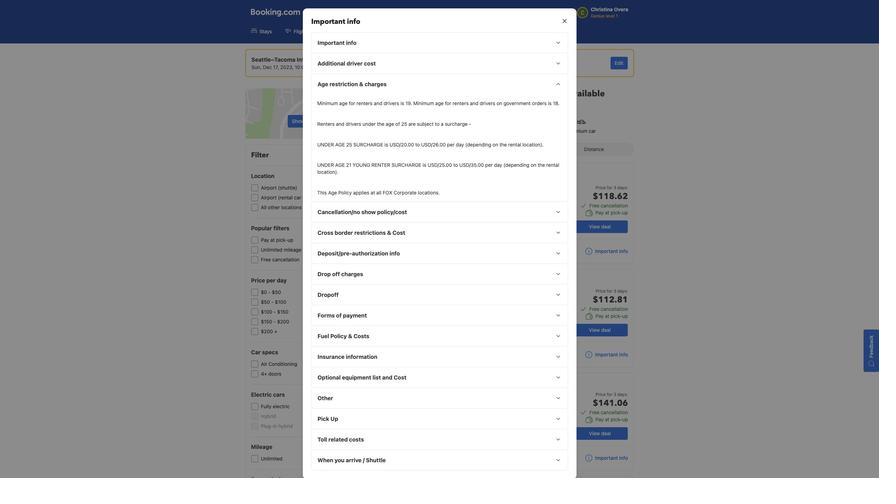 Task type: vqa. For each thing, say whether or not it's contained in the screenshot.
$118.62's for
yes



Task type: locate. For each thing, give the bounding box(es) containing it.
2 deal from the top
[[601, 327, 611, 333]]

seattle–tacoma inside the "seattle–tacoma international airport sun, dec 17, 2023, 10:00 am"
[[251, 56, 295, 63]]

age right this
[[328, 190, 337, 196]]

pick- down $118.62
[[611, 210, 622, 216]]

days: inside price for 3 days: $112.81
[[617, 289, 628, 294]]

1 product card group from the top
[[378, 163, 634, 264]]

car for large car
[[466, 128, 473, 134]]

under down 'renters'
[[317, 142, 334, 148]]

0 vertical spatial supplied by rc - fox image
[[384, 246, 406, 257]]

0 vertical spatial +
[[344, 28, 348, 34]]

2 vertical spatial deal
[[601, 431, 611, 437]]

cancellation/no show policy/cost
[[317, 209, 407, 216]]

renters and drivers under the age of 25 are subject to a surcharge -
[[317, 121, 471, 127]]

seattle–tacoma up 19.
[[378, 88, 440, 100]]

25 left are
[[401, 121, 407, 127]]

minimum age for renters and drivers is 19. minimum age for renters and drivers on government orders is 18.
[[317, 100, 559, 106]]

0 vertical spatial view deal button
[[572, 221, 628, 233]]

large right 2
[[458, 405, 471, 411]]

cancellation for $141.06
[[601, 410, 628, 416]]

free down $141.06
[[589, 410, 599, 416]]

2 vertical spatial to
[[453, 162, 458, 168]]

1 vertical spatial supplied by rc - fox image
[[384, 453, 406, 464]]

car inside button
[[589, 128, 596, 134]]

2 supplied by rc - fox image from the top
[[384, 453, 406, 464]]

0 horizontal spatial charges
[[341, 271, 363, 278]]

filters
[[273, 225, 289, 232]]

cars up 18.
[[549, 88, 566, 100]]

car right premium
[[589, 128, 596, 134]]

supplied by rc - fox image
[[384, 246, 406, 257], [384, 453, 406, 464]]

- for $200
[[274, 319, 276, 325]]

large
[[451, 128, 464, 134], [457, 301, 470, 307], [458, 405, 471, 411]]

up
[[330, 416, 338, 423]]

0 horizontal spatial per
[[266, 278, 276, 284]]

deal for $112.81
[[601, 327, 611, 333]]

1 vertical spatial view deal
[[589, 327, 611, 333]]

car down subject
[[430, 128, 437, 134]]

to down medium
[[415, 142, 420, 148]]

up
[[622, 210, 628, 216], [288, 237, 293, 243], [622, 313, 628, 319], [622, 417, 628, 423]]

up for $112.81
[[622, 313, 628, 319]]

1 horizontal spatial &
[[359, 81, 363, 87]]

3 up $141.06
[[614, 392, 616, 398]]

view deal for $112.81
[[589, 327, 611, 333]]

drivers left "under"
[[346, 121, 361, 127]]

charges down cost
[[364, 81, 386, 87]]

3 days: from the top
[[617, 392, 628, 398]]

this age policy applies at all fox corporate locations.
[[317, 190, 440, 196]]

0 horizontal spatial renters
[[356, 100, 372, 106]]

1 horizontal spatial unlimited mileage
[[516, 208, 556, 214]]

under left 21
[[317, 162, 334, 168]]

3 view from the top
[[589, 431, 600, 437]]

1 vertical spatial seattle–tacoma
[[378, 88, 440, 100]]

age inside under age 21 young renter surcharge is usd/25.00 to usd/35.00 per day (depending on the rental location).
[[335, 162, 345, 168]]

seattle-tacoma international airport button down 1 large bag
[[445, 323, 530, 329]]

1 under from the top
[[317, 142, 334, 148]]

0 vertical spatial to
[[435, 121, 439, 127]]

seattle- down 1 large bag
[[445, 323, 464, 329]]

important info button for $112.81
[[585, 352, 628, 359]]

$150 up $150 - $200 on the left bottom of the page
[[277, 309, 288, 315]]

1 horizontal spatial the
[[499, 142, 507, 148]]

deal
[[601, 224, 611, 230], [601, 327, 611, 333], [601, 431, 611, 437]]

product card group
[[378, 163, 634, 264], [378, 270, 634, 368], [378, 373, 634, 471]]

on inside button
[[306, 118, 311, 124]]

unlimited down popular filters
[[261, 247, 282, 253]]

rental
[[508, 142, 521, 148], [546, 162, 559, 168]]

0 vertical spatial day
[[456, 142, 464, 148]]

view deal button down $141.06
[[572, 428, 628, 440]]

3 for $141.06
[[614, 392, 616, 398]]

5
[[454, 198, 457, 204]]

sort
[[378, 146, 387, 152]]

1 horizontal spatial charges
[[364, 81, 386, 87]]

3 inside price for 3 days: $118.62
[[614, 185, 616, 191]]

2 seattle-tacoma international airport button from the top
[[445, 323, 530, 329]]

electric cars
[[251, 392, 285, 398]]

1 view deal button from the top
[[572, 221, 628, 233]]

for for $141.06
[[607, 392, 612, 398]]

2 vertical spatial seattle-tacoma international airport
[[445, 427, 530, 433]]

at for $118.62
[[605, 210, 609, 216]]

for inside price for 3 days: $112.81
[[607, 289, 612, 294]]

& inside dropdown button
[[359, 81, 363, 87]]

renter
[[371, 162, 390, 168]]

2
[[454, 405, 457, 411]]

toll related costs button
[[311, 430, 568, 450]]

view deal button down $118.62
[[572, 221, 628, 233]]

1 vertical spatial small
[[519, 405, 531, 411]]

0 horizontal spatial $150
[[261, 319, 272, 325]]

1 horizontal spatial to
[[435, 121, 439, 127]]

pay at pick-up for $112.81
[[596, 313, 628, 319]]

rentals
[[392, 28, 409, 34]]

for inside price for 3 days: $141.06
[[607, 392, 612, 398]]

dropoff
[[317, 292, 338, 298]]

seattle-tacoma international airport for $118.62
[[445, 220, 530, 226]]

and up "under"
[[374, 100, 382, 106]]

2 vertical spatial seattle-
[[445, 427, 464, 433]]

car inside car rentals link
[[383, 28, 391, 34]]

seattle-tacoma international airport for $141.06
[[445, 427, 530, 433]]

view down $112.81
[[589, 327, 600, 333]]

0 vertical spatial age
[[317, 81, 328, 87]]

3 view deal from the top
[[589, 431, 611, 437]]

rental inside under age 21 young renter surcharge is usd/25.00 to usd/35.00 per day (depending on the rental location).
[[546, 162, 559, 168]]

under inside under age 21 young renter surcharge is usd/25.00 to usd/35.00 per day (depending on the rental location).
[[317, 162, 334, 168]]

2 vertical spatial the
[[538, 162, 545, 168]]

0 vertical spatial surcharge
[[353, 142, 383, 148]]

free cancellation for $141.06
[[589, 410, 628, 416]]

seattle–tacoma
[[251, 56, 295, 63], [378, 88, 440, 100]]

& for costs
[[348, 333, 352, 340]]

price inside price for 3 days: $118.62
[[596, 185, 606, 191]]

cancellation down $118.62
[[601, 203, 628, 209]]

price inside price for 3 days: $141.06
[[596, 392, 606, 398]]

important info button for $118.62
[[585, 248, 628, 255]]

drivers down seattle–tacoma international airport: 283 cars available
[[480, 100, 495, 106]]

1 view from the top
[[589, 224, 600, 230]]

2 vertical spatial important info button
[[585, 455, 628, 462]]

restriction
[[329, 81, 358, 87]]

up down $141.06
[[622, 417, 628, 423]]

important info for $118.62
[[595, 248, 628, 254]]

3 product card group from the top
[[378, 373, 634, 471]]

+ down $150 - $200 on the left bottom of the page
[[274, 329, 277, 335]]

price per day
[[251, 278, 287, 284]]

additional driver cost
[[317, 60, 376, 67]]

1 seattle- from the top
[[445, 220, 464, 226]]

plug-
[[261, 424, 273, 430]]

1 vertical spatial charges
[[341, 271, 363, 278]]

plug-in hybrid
[[261, 424, 293, 430]]

3 3 from the top
[[614, 392, 616, 398]]

price for $118.62
[[596, 185, 606, 191]]

pay for $118.62
[[596, 210, 604, 216]]

tacoma down 1 large bag
[[464, 323, 482, 329]]

2 product card group from the top
[[378, 270, 634, 368]]

2 important info button from the top
[[585, 352, 628, 359]]

for inside price for 3 days: $118.62
[[607, 185, 612, 191]]

free cancellation down $112.81
[[589, 306, 628, 312]]

large inside large car button
[[451, 128, 464, 134]]

usd/20.00
[[389, 142, 414, 148]]

renters up "under"
[[356, 100, 372, 106]]

view deal down $118.62
[[589, 224, 611, 230]]

1 tacoma from the top
[[464, 220, 482, 226]]

1 vertical spatial age
[[328, 190, 337, 196]]

age up suvs
[[386, 121, 394, 127]]

important inside dropdown button
[[317, 40, 345, 46]]

price inside price for 3 days: $112.81
[[596, 289, 606, 294]]

0 vertical spatial large
[[451, 128, 464, 134]]

1 seattle-tacoma international airport from the top
[[445, 220, 530, 226]]

important for $141.06
[[595, 455, 618, 461]]

large for $112.81
[[457, 301, 470, 307]]

0 vertical spatial seattle-tacoma international airport
[[445, 220, 530, 226]]

car down surcharge
[[466, 128, 473, 134]]

seattle–tacoma international airport: 283 cars available
[[378, 88, 605, 100]]

is left 18.
[[548, 100, 551, 106]]

surcharge
[[445, 121, 467, 127]]

283
[[531, 88, 547, 100]]

product card group containing $112.81
[[378, 270, 634, 368]]

day down the large car
[[456, 142, 464, 148]]

for up $112.81
[[607, 289, 612, 294]]

pay down $141.06
[[596, 417, 604, 423]]

free up the price per day
[[261, 257, 271, 263]]

$118.62
[[593, 191, 628, 202]]

small for $141.06
[[519, 405, 531, 411]]

2 under from the top
[[317, 162, 334, 168]]

deposit/pre-authorization info
[[317, 251, 400, 257]]

- down the $100 - $150
[[274, 319, 276, 325]]

other button
[[311, 389, 568, 409]]

tacoma down 2 large bags
[[464, 427, 482, 433]]

3 inside price for 3 days: $112.81
[[614, 289, 616, 294]]

unlimited mileage down automatic
[[516, 208, 556, 214]]

surcharge inside under age 21 young renter surcharge is usd/25.00 to usd/35.00 per day (depending on the rental location).
[[391, 162, 421, 168]]

cross border restrictions & cost
[[317, 230, 405, 236]]

1 vertical spatial large
[[457, 301, 470, 307]]

2 view from the top
[[589, 327, 600, 333]]

2 1 small bag from the top
[[516, 405, 541, 411]]

1 deal from the top
[[601, 224, 611, 230]]

- for $150
[[274, 309, 276, 315]]

policy left applies at top
[[338, 190, 352, 196]]

1 vertical spatial of
[[336, 313, 341, 319]]

car
[[383, 28, 391, 34], [251, 350, 261, 356]]

mileage down automatic
[[538, 208, 556, 214]]

day up $0 - $50
[[277, 278, 287, 284]]

air conditioning
[[261, 361, 297, 367]]

international for $118.62
[[483, 220, 512, 226]]

- right $0
[[268, 290, 271, 295]]

0 vertical spatial age
[[335, 142, 345, 148]]

suv
[[445, 379, 459, 389]]

at down $141.06
[[605, 417, 609, 423]]

medium
[[411, 128, 429, 134]]

optional equipment list and cost button
[[311, 368, 568, 388]]

view deal button down $112.81
[[572, 324, 628, 337]]

1 vertical spatial policy
[[330, 333, 347, 340]]

1 small bag
[[516, 301, 541, 307], [516, 405, 541, 411]]

1 horizontal spatial cars
[[549, 88, 566, 100]]

deal down $118.62
[[601, 224, 611, 230]]

25 up 21
[[346, 142, 352, 148]]

0 vertical spatial (depending
[[465, 142, 491, 148]]

1 vertical spatial 3
[[614, 289, 616, 294]]

off
[[332, 271, 340, 278]]

show on map
[[292, 118, 322, 124]]

1 for $112.81
[[516, 301, 518, 307]]

stays
[[260, 28, 272, 34]]

pay at pick-up for $141.06
[[596, 417, 628, 423]]

3 tacoma from the top
[[464, 427, 482, 433]]

2 vertical spatial large
[[458, 405, 471, 411]]

price for $112.81
[[596, 289, 606, 294]]

unlimited down mileage
[[261, 456, 282, 462]]

1 vertical spatial tacoma
[[464, 323, 482, 329]]

18.
[[553, 100, 559, 106]]

age inside dropdown button
[[317, 81, 328, 87]]

0 vertical spatial mileage
[[538, 208, 556, 214]]

tacoma
[[464, 220, 482, 226], [464, 323, 482, 329], [464, 427, 482, 433]]

specs
[[262, 350, 278, 356]]

supplied by rc - fox image right /
[[384, 453, 406, 464]]

1 vertical spatial product card group
[[378, 270, 634, 368]]

1 horizontal spatial minimum
[[413, 100, 434, 106]]

under age 25 surcharge is usd/20.00 to usd/26.00 per day (depending on the rental location).
[[317, 142, 543, 148]]

authorization
[[352, 251, 388, 257]]

when you arrive / shuttle button
[[311, 451, 568, 471]]

for right off- at the top left
[[445, 100, 451, 106]]

of right forms
[[336, 313, 341, 319]]

2 vertical spatial view
[[589, 431, 600, 437]]

0 vertical spatial seattle-
[[445, 220, 464, 226]]

view deal down $141.06
[[589, 431, 611, 437]]

1 supplied by rc - fox image from the top
[[384, 246, 406, 257]]

2 view deal from the top
[[589, 327, 611, 333]]

1 vertical spatial mileage
[[284, 247, 301, 253]]

cars up electric
[[273, 392, 285, 398]]

large down the economy
[[457, 301, 470, 307]]

2 seattle-tacoma international airport from the top
[[445, 323, 530, 329]]

(depending down sort by element
[[503, 162, 529, 168]]

renters up surcharge
[[452, 100, 468, 106]]

1 vertical spatial car
[[251, 350, 261, 356]]

2 seattle- from the top
[[445, 323, 464, 329]]

a
[[441, 121, 443, 127]]

age down 'restriction'
[[339, 100, 347, 106]]

(rental
[[278, 195, 293, 201]]

airport inside skip to main content 'element'
[[477, 28, 493, 34]]

0 vertical spatial 1 small bag
[[516, 301, 541, 307]]

cost for optional equipment list and cost
[[394, 375, 406, 381]]

large for $141.06
[[458, 405, 471, 411]]

car for car rentals
[[383, 28, 391, 34]]

2 tacoma from the top
[[464, 323, 482, 329]]

applies
[[353, 190, 369, 196]]

1 important info button from the top
[[585, 248, 628, 255]]

view for $118.62
[[589, 224, 600, 230]]

cancellation
[[601, 203, 628, 209], [272, 257, 299, 263], [601, 306, 628, 312], [601, 410, 628, 416]]

0 vertical spatial days:
[[617, 185, 628, 191]]

0 horizontal spatial seattle–tacoma
[[251, 56, 295, 63]]

search summary element
[[245, 49, 634, 77]]

premium car
[[567, 128, 596, 134]]

1 horizontal spatial $150
[[277, 309, 288, 315]]

0 vertical spatial small
[[519, 301, 531, 307]]

view down $118.62
[[589, 224, 600, 230]]

1 days: from the top
[[617, 185, 628, 191]]

1 vertical spatial seattle-tacoma international airport button
[[445, 323, 530, 329]]

suvs button
[[378, 114, 404, 139]]

0 vertical spatial important info button
[[585, 248, 628, 255]]

seattle-tacoma international airport for $112.81
[[445, 323, 530, 329]]

days: up $112.81
[[617, 289, 628, 294]]

list
[[372, 375, 381, 381]]

1 vertical spatial view
[[589, 327, 600, 333]]

0 vertical spatial seattle–tacoma
[[251, 56, 295, 63]]

1 vertical spatial important info button
[[585, 352, 628, 359]]

price
[[596, 185, 606, 191], [251, 278, 265, 284], [596, 289, 606, 294], [596, 392, 606, 398]]

2 vertical spatial tacoma
[[464, 427, 482, 433]]

1 age from the top
[[335, 142, 345, 148]]

pay at pick-up down $118.62
[[596, 210, 628, 216]]

age for 25
[[335, 142, 345, 148]]

1 horizontal spatial car
[[383, 28, 391, 34]]

1 horizontal spatial $100
[[275, 299, 286, 305]]

deposit/pre-authorization info button
[[311, 244, 568, 264]]

0 vertical spatial $50
[[272, 290, 281, 295]]

days: up $118.62
[[617, 185, 628, 191]]

1 horizontal spatial per
[[447, 142, 454, 148]]

3 view deal button from the top
[[572, 428, 628, 440]]

all other locations
[[261, 205, 302, 211]]

per right usd/26.00
[[447, 142, 454, 148]]

17,
[[273, 64, 279, 70]]

seattle-tacoma international airport
[[445, 220, 530, 226], [445, 323, 530, 329], [445, 427, 530, 433]]

surcharge down usd/20.00
[[391, 162, 421, 168]]

1 seattle-tacoma international airport button from the top
[[445, 220, 530, 226]]

young
[[352, 162, 370, 168]]

car for car specs
[[251, 350, 261, 356]]

car
[[430, 128, 437, 134], [466, 128, 473, 134], [589, 128, 596, 134], [294, 195, 301, 201]]

day down sort by element
[[494, 162, 502, 168]]

doors
[[268, 371, 281, 377]]

minimum right 19.
[[413, 100, 434, 106]]

- down $0 - $50
[[271, 299, 274, 305]]

1 vertical spatial surcharge
[[391, 162, 421, 168]]

1 vertical spatial seattle-tacoma international airport
[[445, 323, 530, 329]]

all
[[376, 190, 381, 196]]

1 3 from the top
[[614, 185, 616, 191]]

2 horizontal spatial per
[[485, 162, 493, 168]]

0 vertical spatial per
[[447, 142, 454, 148]]

2 vertical spatial day
[[277, 278, 287, 284]]

2 vertical spatial product card group
[[378, 373, 634, 471]]

mileage inside product card "group"
[[538, 208, 556, 214]]

include
[[410, 104, 428, 110]]

at down $118.62
[[605, 210, 609, 216]]

0 horizontal spatial &
[[348, 333, 352, 340]]

1 vertical spatial (depending
[[503, 162, 529, 168]]

& right restrictions
[[387, 230, 391, 236]]

2 vertical spatial view deal button
[[572, 428, 628, 440]]

up down $118.62
[[622, 210, 628, 216]]

important info button
[[585, 248, 628, 255], [585, 352, 628, 359], [585, 455, 628, 462]]

fox
[[383, 190, 392, 196]]

1 vertical spatial seattle-
[[445, 323, 464, 329]]

2 horizontal spatial age
[[435, 100, 443, 106]]

view deal button for $141.06
[[572, 428, 628, 440]]

0 vertical spatial view deal
[[589, 224, 611, 230]]

center)
[[302, 195, 319, 201]]

3 seattle-tacoma international airport from the top
[[445, 427, 530, 433]]

0 vertical spatial charges
[[364, 81, 386, 87]]

free for $112.81
[[589, 306, 599, 312]]

free for $141.06
[[589, 410, 599, 416]]

age for 21
[[335, 162, 345, 168]]

3 inside price for 3 days: $141.06
[[614, 392, 616, 398]]

1 horizontal spatial +
[[344, 28, 348, 34]]

is left usd/25.00
[[422, 162, 426, 168]]

are
[[408, 121, 415, 127]]

to inside under age 21 young renter surcharge is usd/25.00 to usd/35.00 per day (depending on the rental location).
[[453, 162, 458, 168]]

2 days: from the top
[[617, 289, 628, 294]]

medium car button
[[404, 114, 444, 139]]

seattle–tacoma international airport group
[[251, 55, 352, 71]]

cost for cross border restrictions & cost
[[392, 230, 405, 236]]

1 1 small bag from the top
[[516, 301, 541, 307]]

medium car
[[411, 128, 437, 134]]

$50
[[272, 290, 281, 295], [261, 299, 270, 305]]

0 horizontal spatial rental
[[508, 142, 521, 148]]

fuel
[[317, 333, 329, 340]]

pay at pick-up for $118.62
[[596, 210, 628, 216]]

for down age restriction & charges
[[349, 100, 355, 106]]

1 view deal from the top
[[589, 224, 611, 230]]

supplied by rc - fox image down restrictions
[[384, 246, 406, 257]]

of up suvs
[[395, 121, 400, 127]]

0 horizontal spatial unlimited mileage
[[261, 247, 301, 253]]

small
[[519, 301, 531, 307], [519, 405, 531, 411]]

3 seattle-tacoma international airport button from the top
[[445, 427, 530, 433]]

2 vertical spatial seattle-tacoma international airport button
[[445, 427, 530, 433]]

edit
[[615, 60, 623, 66]]

pay at pick-up down $141.06
[[596, 417, 628, 423]]

2 3 from the top
[[614, 289, 616, 294]]

unlimited mileage down filters
[[261, 247, 301, 253]]

pay for $141.06
[[596, 417, 604, 423]]

cancellation for $112.81
[[601, 306, 628, 312]]

policy right 'fuel'
[[330, 333, 347, 340]]

1 small bag for $141.06
[[516, 405, 541, 411]]

seattle- for $141.06
[[445, 427, 464, 433]]

1 vertical spatial location).
[[317, 169, 338, 175]]

location
[[251, 173, 274, 179]]

1 vertical spatial 25
[[346, 142, 352, 148]]

drivers left 19.
[[383, 100, 399, 106]]

day inside under age 21 young renter surcharge is usd/25.00 to usd/35.00 per day (depending on the rental location).
[[494, 162, 502, 168]]

+ inside skip to main content 'element'
[[344, 28, 348, 34]]

cancellation down $141.06
[[601, 410, 628, 416]]

0 horizontal spatial 25
[[346, 142, 352, 148]]

2 view deal button from the top
[[572, 324, 628, 337]]

flights link
[[279, 24, 315, 39]]

pick
[[317, 416, 329, 423]]

3
[[614, 185, 616, 191], [614, 289, 616, 294], [614, 392, 616, 398]]

days:
[[617, 185, 628, 191], [617, 289, 628, 294], [617, 392, 628, 398]]

edit button
[[610, 57, 628, 69]]

1 small from the top
[[519, 301, 531, 307]]

car left rentals
[[383, 28, 391, 34]]

3 important info button from the top
[[585, 455, 628, 462]]

at inside important info dialog
[[370, 190, 375, 196]]

up for $118.62
[[622, 210, 628, 216]]

important info button for $141.06
[[585, 455, 628, 462]]

2 age from the top
[[335, 162, 345, 168]]

days: inside price for 3 days: $118.62
[[617, 185, 628, 191]]

3 seattle- from the top
[[445, 427, 464, 433]]

- for $50
[[268, 290, 271, 295]]

& for charges
[[359, 81, 363, 87]]

0 vertical spatial rental
[[508, 142, 521, 148]]

pay at pick-up down filters
[[261, 237, 293, 243]]

- for $100
[[271, 299, 274, 305]]

cost down 'policy/cost'
[[392, 230, 405, 236]]

policy/cost
[[377, 209, 407, 216]]

+ left the "hotel"
[[344, 28, 348, 34]]

$100 down $50 - $100
[[261, 309, 272, 315]]

cost right list
[[394, 375, 406, 381]]

cars
[[549, 88, 566, 100], [273, 392, 285, 398]]

counters
[[457, 104, 480, 110]]

0 vertical spatial unlimited mileage
[[516, 208, 556, 214]]

0 vertical spatial view
[[589, 224, 600, 230]]

2 small from the top
[[519, 405, 531, 411]]

charges right "off"
[[341, 271, 363, 278]]

- up the large car
[[469, 121, 471, 127]]

small for $112.81
[[519, 301, 531, 307]]

days: inside price for 3 days: $141.06
[[617, 392, 628, 398]]

2 horizontal spatial day
[[494, 162, 502, 168]]

pick- down $141.06
[[611, 417, 622, 423]]

0 horizontal spatial (depending
[[465, 142, 491, 148]]

off-
[[430, 104, 439, 110]]

0 vertical spatial under
[[317, 142, 334, 148]]

1 vertical spatial days:
[[617, 289, 628, 294]]

1 vertical spatial view deal button
[[572, 324, 628, 337]]

available
[[568, 88, 605, 100]]

seattle-tacoma international airport down 1 large bag
[[445, 323, 530, 329]]

& right 'restriction'
[[359, 81, 363, 87]]

3 deal from the top
[[601, 431, 611, 437]]

free down $118.62
[[589, 203, 599, 209]]

age down age restriction & charges dropdown button
[[435, 100, 443, 106]]

at down $112.81
[[605, 313, 609, 319]]

bag for $141.06
[[533, 405, 541, 411]]



Task type: describe. For each thing, give the bounding box(es) containing it.
car for premium car
[[589, 128, 596, 134]]

1 renters from the left
[[356, 100, 372, 106]]

pick-up location element
[[251, 55, 352, 64]]

0 horizontal spatial $100
[[261, 309, 272, 315]]

fully
[[261, 404, 271, 410]]

1 minimum from the left
[[317, 100, 338, 106]]

0 horizontal spatial cars
[[273, 392, 285, 398]]

view deal for $118.62
[[589, 224, 611, 230]]

3 for $112.81
[[614, 289, 616, 294]]

at for $112.81
[[605, 313, 609, 319]]

mileage
[[251, 444, 272, 451]]

equipment
[[342, 375, 371, 381]]

under for under age 25 surcharge is usd/20.00 to usd/26.00 per day (depending on the rental location).
[[317, 142, 334, 148]]

may
[[398, 104, 408, 110]]

international for $141.06
[[483, 427, 512, 433]]

arrive
[[346, 458, 361, 464]]

car rentals
[[383, 28, 409, 34]]

1 horizontal spatial of
[[395, 121, 400, 127]]

pick- for $112.81
[[611, 313, 622, 319]]

1 horizontal spatial 25
[[401, 121, 407, 127]]

1 vertical spatial unlimited mileage
[[261, 247, 301, 253]]

important for $112.81
[[595, 352, 618, 358]]

restrictions
[[354, 230, 386, 236]]

pick- for $118.62
[[611, 210, 622, 216]]

under age 21 young renter surcharge is usd/25.00 to usd/35.00 per day (depending on the rental location).
[[317, 162, 559, 175]]

+ for flight
[[344, 28, 348, 34]]

info inside dropdown button
[[346, 40, 356, 46]]

international for $112.81
[[483, 323, 512, 329]]

forms
[[317, 313, 335, 319]]

air
[[261, 361, 267, 367]]

days: for $112.81
[[617, 289, 628, 294]]

0 horizontal spatial drivers
[[346, 121, 361, 127]]

results
[[378, 104, 396, 110]]

up for $141.06
[[622, 417, 628, 423]]

3 for $118.62
[[614, 185, 616, 191]]

0 horizontal spatial $200
[[261, 329, 273, 335]]

free cancellation up the price per day
[[261, 257, 299, 263]]

of inside dropdown button
[[336, 313, 341, 319]]

per inside under age 21 young renter surcharge is usd/25.00 to usd/35.00 per day (depending on the rental location).
[[485, 162, 493, 168]]

0 vertical spatial $100
[[275, 299, 286, 305]]

filter
[[251, 151, 269, 160]]

view deal button for $112.81
[[572, 324, 628, 337]]

driver
[[346, 60, 362, 67]]

other
[[317, 396, 333, 402]]

2 minimum from the left
[[413, 100, 434, 106]]

charges inside dropdown button
[[341, 271, 363, 278]]

days: for $118.62
[[617, 185, 628, 191]]

important info for $141.06
[[595, 455, 628, 461]]

view deal button for $118.62
[[572, 221, 628, 233]]

$0
[[261, 290, 267, 295]]

1 horizontal spatial age
[[386, 121, 394, 127]]

2 vertical spatial unlimited
[[261, 456, 282, 462]]

dropoff button
[[311, 285, 568, 305]]

cancellation up the price per day
[[272, 257, 299, 263]]

insurance information
[[317, 354, 377, 361]]

premium
[[567, 128, 587, 134]]

forms of payment button
[[311, 306, 568, 326]]

seattle-tacoma international airport button for $118.62
[[445, 220, 530, 226]]

1 for $141.06
[[516, 405, 518, 411]]

0 vertical spatial $150
[[277, 309, 288, 315]]

2 horizontal spatial drivers
[[480, 100, 495, 106]]

and inside dropdown button
[[382, 375, 392, 381]]

other
[[268, 205, 280, 211]]

hybrid
[[261, 414, 276, 420]]

important info for $112.81
[[595, 352, 628, 358]]

pay down popular
[[261, 237, 269, 243]]

attractions
[[430, 28, 455, 34]]

is inside under age 21 young renter surcharge is usd/25.00 to usd/35.00 per day (depending on the rental location).
[[422, 162, 426, 168]]

seattle-tacoma international airport button for $141.06
[[445, 427, 530, 433]]

1 small bag for $112.81
[[516, 301, 541, 307]]

price for 3 days: $141.06
[[593, 392, 628, 410]]

charges inside dropdown button
[[364, 81, 386, 87]]

related
[[328, 437, 348, 443]]

bags
[[472, 405, 483, 411]]

deal for $118.62
[[601, 224, 611, 230]]

$0 - $50
[[261, 290, 281, 295]]

0 vertical spatial location).
[[522, 142, 543, 148]]

optional
[[317, 375, 340, 381]]

unlimited mileage inside product card "group"
[[516, 208, 556, 214]]

1 vertical spatial to
[[415, 142, 420, 148]]

important info inside dropdown button
[[317, 40, 356, 46]]

usd/35.00
[[459, 162, 484, 168]]

(depending inside under age 21 young renter surcharge is usd/25.00 to usd/35.00 per day (depending on the rental location).
[[503, 162, 529, 168]]

5 seats
[[454, 198, 470, 204]]

age restriction & charges
[[317, 81, 386, 87]]

in
[[273, 424, 277, 430]]

on inside under age 21 young renter surcharge is usd/25.00 to usd/35.00 per day (depending on the rental location).
[[531, 162, 536, 168]]

1 horizontal spatial $50
[[272, 290, 281, 295]]

days: for $141.06
[[617, 392, 628, 398]]

age restriction & charges button
[[311, 74, 568, 94]]

pick- for $141.06
[[611, 417, 622, 423]]

government
[[503, 100, 531, 106]]

view deal for $141.06
[[589, 431, 611, 437]]

sort by
[[378, 146, 394, 152]]

important info dialog
[[294, 0, 585, 479]]

for for $112.81
[[607, 289, 612, 294]]

costs
[[353, 333, 369, 340]]

costs
[[349, 437, 364, 443]]

pick- down filters
[[276, 237, 288, 243]]

electric
[[273, 404, 290, 410]]

info inside dropdown button
[[389, 251, 400, 257]]

electric
[[251, 392, 272, 398]]

cost
[[364, 60, 376, 67]]

pick up button
[[311, 409, 568, 430]]

feedback
[[868, 336, 874, 358]]

shuttle
[[366, 458, 386, 464]]

deal for $141.06
[[601, 431, 611, 437]]

0 horizontal spatial day
[[277, 278, 287, 284]]

important for $118.62
[[595, 248, 618, 254]]

for for $118.62
[[607, 185, 612, 191]]

feedback button
[[864, 330, 879, 372]]

international inside the "seattle–tacoma international airport sun, dec 17, 2023, 10:00 am"
[[297, 56, 332, 63]]

usd/26.00
[[421, 142, 446, 148]]

seattle–tacoma for seattle–tacoma international airport: 283 cars available
[[378, 88, 440, 100]]

and down seattle–tacoma international airport: 283 cars available
[[470, 100, 478, 106]]

tacoma for $118.62
[[464, 220, 482, 226]]

+ for $200
[[274, 329, 277, 335]]

0 vertical spatial cars
[[549, 88, 566, 100]]

tacoma for $112.81
[[464, 323, 482, 329]]

view for $112.81
[[589, 327, 600, 333]]

seattle- for $118.62
[[445, 220, 464, 226]]

usd/25.00
[[427, 162, 452, 168]]

and right 'renters'
[[336, 121, 344, 127]]

fuel policy & costs button
[[311, 326, 568, 347]]

$50 - $100
[[261, 299, 286, 305]]

1 vertical spatial unlimited
[[261, 247, 282, 253]]

supplied by rc - fox image for $141.06
[[384, 453, 406, 464]]

seattle- for $112.81
[[445, 323, 464, 329]]

product card group containing $118.62
[[378, 163, 634, 264]]

at for $141.06
[[605, 417, 609, 423]]

cancellation/no
[[317, 209, 360, 216]]

free cancellation for $118.62
[[589, 203, 628, 209]]

hybrid
[[278, 424, 293, 430]]

all
[[261, 205, 267, 211]]

pick-up date element
[[251, 64, 352, 71]]

dec
[[263, 64, 272, 70]]

4+
[[261, 371, 267, 377]]

fuel policy & costs
[[317, 333, 369, 340]]

0 vertical spatial policy
[[338, 190, 352, 196]]

skip to main content element
[[0, 0, 879, 44]]

2 renters from the left
[[452, 100, 468, 106]]

airport taxis
[[477, 28, 506, 34]]

bag for $112.81
[[533, 301, 541, 307]]

conditioning
[[268, 361, 297, 367]]

under for under age 21 young renter surcharge is usd/25.00 to usd/35.00 per day (depending on the rental location).
[[317, 162, 334, 168]]

premium car button
[[560, 114, 603, 139]]

information
[[346, 354, 377, 361]]

airport inside the "seattle–tacoma international airport sun, dec 17, 2023, 10:00 am"
[[333, 56, 352, 63]]

$100 - $150
[[261, 309, 288, 315]]

the inside under age 21 young renter surcharge is usd/25.00 to usd/35.00 per day (depending on the rental location).
[[538, 162, 545, 168]]

you
[[334, 458, 344, 464]]

attractions link
[[416, 24, 461, 39]]

policy inside fuel policy & costs dropdown button
[[330, 333, 347, 340]]

0 horizontal spatial surcharge
[[353, 142, 383, 148]]

0 vertical spatial the
[[377, 121, 384, 127]]

product card group containing $141.06
[[378, 373, 634, 471]]

car up "locations"
[[294, 195, 301, 201]]

car for medium car
[[430, 128, 437, 134]]

tacoma for $141.06
[[464, 427, 482, 433]]

seattle–tacoma for seattle–tacoma international airport sun, dec 17, 2023, 10:00 am
[[251, 56, 295, 63]]

airport
[[439, 104, 456, 110]]

view for $141.06
[[589, 431, 600, 437]]

supplied by rc - fox image for $118.62
[[384, 246, 406, 257]]

under
[[362, 121, 376, 127]]

1 horizontal spatial $200
[[277, 319, 289, 325]]

1 vertical spatial the
[[499, 142, 507, 148]]

is left 19.
[[400, 100, 404, 106]]

price up $0
[[251, 278, 265, 284]]

cancellation for $118.62
[[601, 203, 628, 209]]

pay for $112.81
[[596, 313, 604, 319]]

free cancellation for $112.81
[[589, 306, 628, 312]]

1 horizontal spatial drivers
[[383, 100, 399, 106]]

1 vertical spatial $50
[[261, 299, 270, 305]]

additional driver cost button
[[311, 53, 568, 74]]

toll
[[317, 437, 327, 443]]

0 horizontal spatial age
[[339, 100, 347, 106]]

- inside important info dialog
[[469, 121, 471, 127]]

at down popular filters
[[270, 237, 275, 243]]

flight
[[331, 28, 343, 34]]

renters
[[317, 121, 334, 127]]

is left the by
[[384, 142, 388, 148]]

free for $118.62
[[589, 203, 599, 209]]

up down filters
[[288, 237, 293, 243]]

cross
[[317, 230, 333, 236]]

sort by element
[[397, 143, 634, 156]]

unlimited inside product card "group"
[[516, 208, 537, 214]]

hotel
[[349, 28, 361, 34]]

seattle-tacoma international airport button for $112.81
[[445, 323, 530, 329]]

orders
[[532, 100, 546, 106]]

cross border restrictions & cost button
[[311, 223, 568, 243]]

0 horizontal spatial mileage
[[284, 247, 301, 253]]

cancellation/no show policy/cost button
[[311, 202, 568, 223]]

location). inside under age 21 young renter surcharge is usd/25.00 to usd/35.00 per day (depending on the rental location).
[[317, 169, 338, 175]]

when you arrive / shuttle
[[317, 458, 386, 464]]

popular filters
[[251, 225, 289, 232]]

19.
[[405, 100, 412, 106]]

2 horizontal spatial &
[[387, 230, 391, 236]]

subject
[[417, 121, 434, 127]]

price for $141.06
[[596, 392, 606, 398]]



